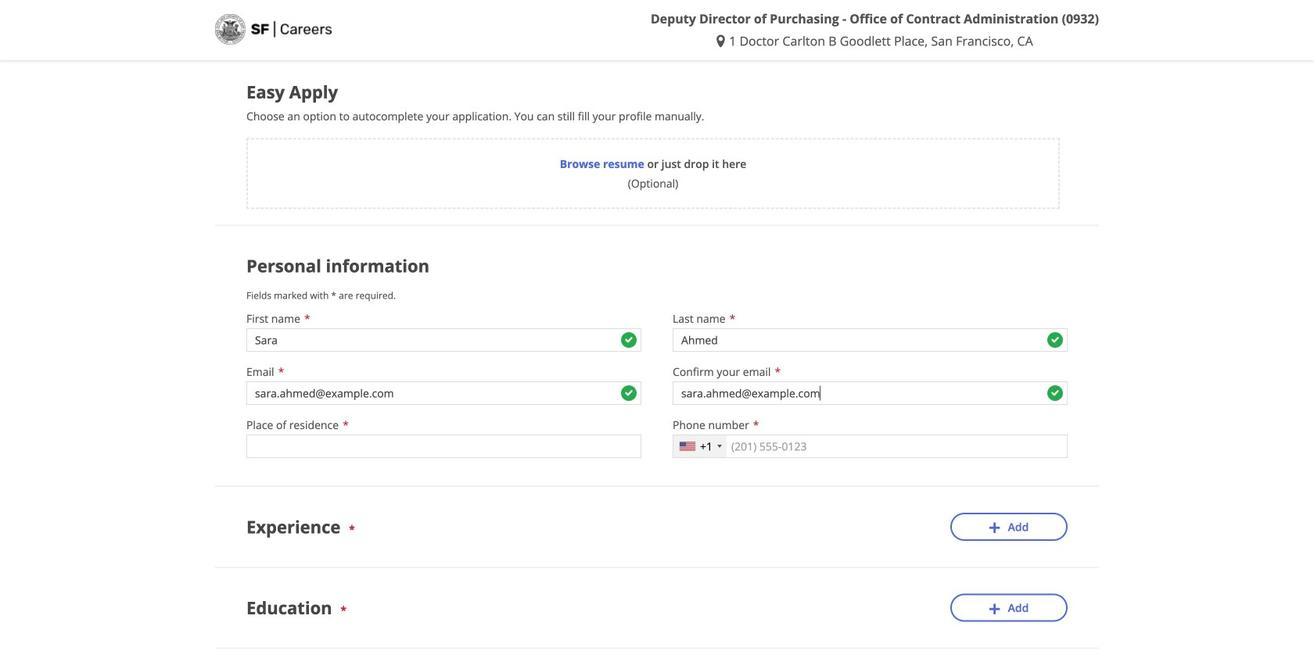 Task type: vqa. For each thing, say whether or not it's contained in the screenshot.
City And County Of San Francisco Logo on the top
yes



Task type: locate. For each thing, give the bounding box(es) containing it.
city and county of san francisco logo image
[[215, 14, 333, 45]]

location image
[[717, 35, 730, 47]]



